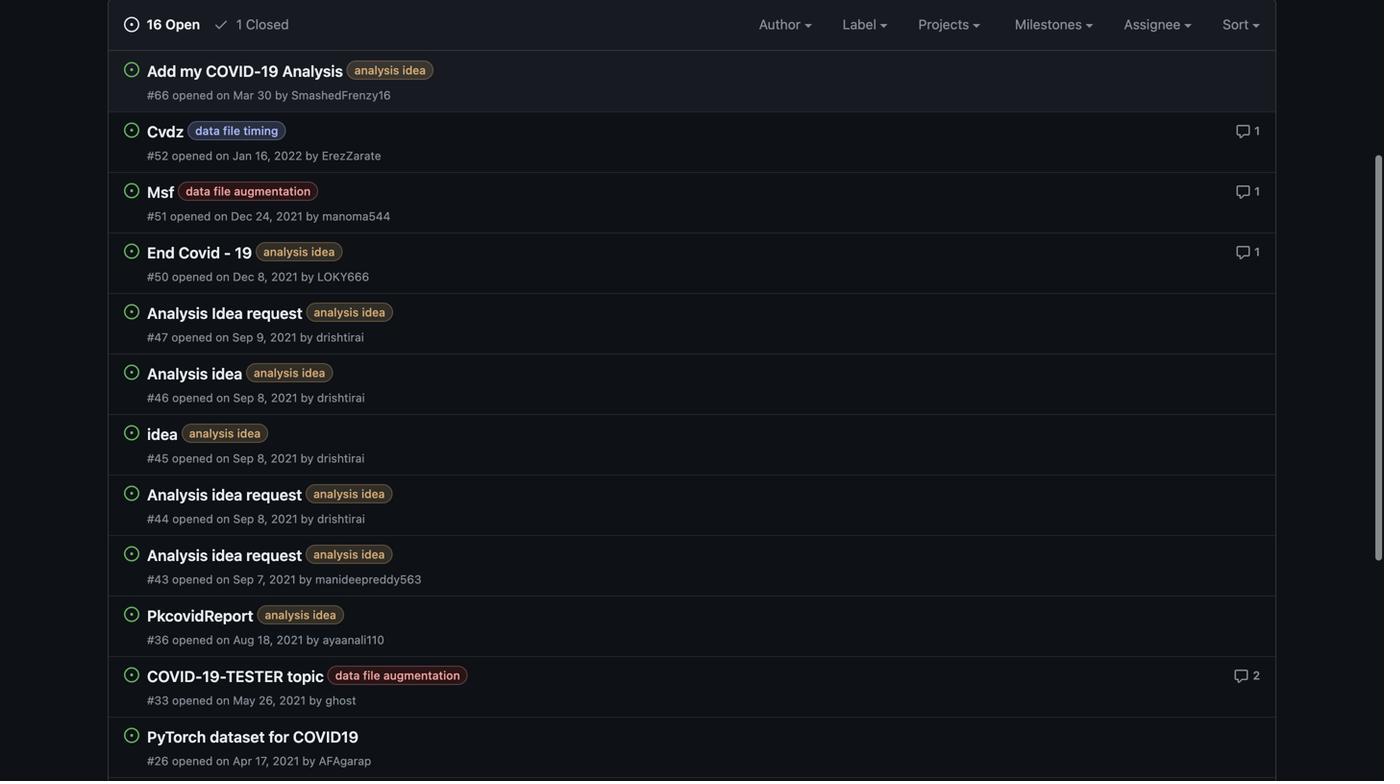 Task type: vqa. For each thing, say whether or not it's contained in the screenshot.
second Open issue image from the bottom
yes



Task type: locate. For each thing, give the bounding box(es) containing it.
comment image inside "2" link
[[1234, 669, 1249, 684]]

by up #43             opened on sep 7, 2021 by manideepreddy563
[[301, 512, 314, 526]]

#47             opened on sep 9, 2021 by drishtirai
[[147, 331, 364, 344]]

loky666 link
[[317, 270, 369, 284]]

idea for analysis idea link for #36             opened on aug 18, 2021 by ayaanali110
[[313, 609, 336, 622]]

opened down covid
[[172, 270, 213, 284]]

#45             opened on sep 8, 2021 by drishtirai
[[147, 452, 365, 465]]

1 vertical spatial file
[[214, 185, 231, 198]]

by up #45             opened on sep 8, 2021 by drishtirai
[[301, 391, 314, 405]]

milestones button
[[1015, 14, 1093, 35]]

covid- up the #33
[[147, 667, 202, 686]]

analysis idea for #45             opened on sep 8, 2021 by drishtirai
[[189, 427, 261, 440]]

analysis for #50             opened on dec 8, 2021 by loky666
[[263, 245, 308, 259]]

2021 right '24,'
[[276, 210, 303, 223]]

by for #52             opened on jan 16, 2022 by erezzarate
[[305, 149, 319, 162]]

5 open issue element from the top
[[124, 304, 139, 320]]

ayaanali110 link
[[323, 633, 384, 647]]

16 open link
[[124, 14, 200, 35]]

analysis up #44             opened on sep 8, 2021 by drishtirai
[[313, 487, 358, 501]]

analysis idea for #50             opened on dec 8, 2021 by loky666
[[263, 245, 335, 259]]

opened down the pytorch
[[172, 754, 213, 768]]

on left the mar
[[216, 88, 230, 102]]

data up ghost link
[[335, 669, 360, 683]]

opened right #44
[[172, 512, 213, 526]]

covid- up the mar
[[206, 62, 261, 80]]

sort
[[1223, 16, 1249, 32]]

4 open issue element from the top
[[124, 243, 139, 259]]

1 1 link from the top
[[1235, 122, 1260, 139]]

1 open issue image from the top
[[124, 183, 139, 198]]

augmentation down ayaanali110 link
[[383, 669, 460, 683]]

1 open issue image from the top
[[124, 62, 139, 77]]

8, up analysis idea request link
[[257, 270, 268, 284]]

2021 up #43             opened on sep 7, 2021 by manideepreddy563
[[271, 512, 298, 526]]

covid-
[[206, 62, 261, 80], [147, 667, 202, 686]]

5 open issue image from the top
[[124, 546, 139, 562]]

issue opened image
[[124, 17, 139, 32]]

data file augmentation up '24,'
[[186, 185, 311, 198]]

16 open
[[143, 16, 200, 32]]

#66             opened on mar 30 by smashedfrenzy16
[[147, 88, 391, 102]]

sep for #43             opened
[[233, 573, 254, 586]]

author
[[759, 16, 804, 32]]

open issue element for #50             opened
[[124, 243, 139, 259]]

open issue image
[[124, 183, 139, 198], [124, 304, 139, 320], [124, 425, 139, 441], [124, 486, 139, 501], [124, 607, 139, 622]]

3 open issue image from the top
[[124, 244, 139, 259]]

analysis up #44
[[147, 486, 208, 504]]

1 vertical spatial 19
[[235, 244, 252, 262]]

on left may
[[216, 694, 230, 707]]

drishtirai link for idea
[[317, 452, 365, 465]]

2 analysis idea request link from the top
[[147, 546, 302, 565]]

2021 inside pytorch dataset for covid19 #26             opened on apr 17, 2021 by afagarap
[[273, 754, 299, 768]]

analysis up #50             opened on dec 8, 2021 by loky666
[[263, 245, 308, 259]]

1 vertical spatial request
[[246, 486, 302, 504]]

smashedfrenzy16
[[291, 88, 391, 102]]

1 vertical spatial augmentation
[[383, 669, 460, 683]]

analysis idea request link
[[147, 486, 302, 504], [147, 546, 302, 565]]

8, for analysis idea request
[[257, 512, 268, 526]]

by right the '7,'
[[299, 573, 312, 586]]

2 open issue element from the top
[[124, 122, 139, 138]]

2021 for #45             opened
[[271, 452, 297, 465]]

drishtirai for idea
[[317, 452, 365, 465]]

analysis idea link for #66             opened on mar 30 by smashedfrenzy16
[[347, 61, 434, 80]]

2 vertical spatial data
[[335, 669, 360, 683]]

data file timing
[[195, 124, 278, 138]]

analysis idea link
[[147, 365, 242, 383]]

analysis for #47             opened on sep 9, 2021 by drishtirai
[[314, 306, 359, 319]]

1 vertical spatial analysis idea request link
[[147, 546, 302, 565]]

open issue element for #46             opened
[[124, 364, 139, 380]]

#51
[[147, 210, 167, 223]]

opened inside pytorch dataset for covid19 #26             opened on apr 17, 2021 by afagarap
[[172, 754, 213, 768]]

idea for #45             opened on sep 8, 2021 by drishtirai analysis idea link
[[237, 427, 261, 440]]

analysis idea link for #44             opened on sep 8, 2021 by drishtirai
[[306, 485, 393, 504]]

4 open issue image from the top
[[124, 365, 139, 380]]

file up jan
[[223, 124, 240, 138]]

data file augmentation down ayaanali110 link
[[335, 669, 460, 683]]

by left ghost link
[[309, 694, 322, 707]]

8, down 9,
[[257, 391, 268, 405]]

1 analysis idea request link from the top
[[147, 486, 302, 504]]

request for 9,
[[247, 304, 302, 322]]

0 vertical spatial analysis idea request
[[147, 486, 302, 504]]

analysis up #46             opened on sep 8, 2021 by drishtirai at the left of page
[[254, 366, 299, 380]]

data for msf
[[186, 185, 210, 198]]

2021 for #46             opened
[[271, 391, 297, 405]]

add my covid-19 analysis
[[147, 62, 343, 80]]

1 link for cvdz
[[1235, 122, 1260, 139]]

3 request from the top
[[246, 546, 302, 565]]

sep
[[232, 331, 253, 344], [233, 391, 254, 405], [233, 452, 254, 465], [233, 512, 254, 526], [233, 573, 254, 586]]

dec for end covid - 19
[[233, 270, 254, 284]]

2021 right 17,
[[273, 754, 299, 768]]

4 8, from the top
[[257, 512, 268, 526]]

drishtirai for analysis idea request
[[317, 512, 365, 526]]

analysis
[[354, 64, 399, 77], [263, 245, 308, 259], [314, 306, 359, 319], [254, 366, 299, 380], [189, 427, 234, 440], [313, 487, 358, 501], [313, 548, 358, 561], [265, 609, 310, 622]]

by down covid19
[[302, 754, 315, 768]]

on inside pytorch dataset for covid19 #26             opened on apr 17, 2021 by afagarap
[[216, 754, 230, 768]]

0 horizontal spatial 19
[[235, 244, 252, 262]]

opened down 19-
[[172, 694, 213, 707]]

0 vertical spatial 19
[[261, 62, 278, 80]]

assignee button
[[1124, 14, 1192, 35]]

19 for -
[[235, 244, 252, 262]]

19 up #66             opened on mar 30 by smashedfrenzy16
[[261, 62, 278, 80]]

drishtirai link for analysis idea
[[317, 391, 365, 405]]

analysis
[[282, 62, 343, 80], [147, 304, 208, 322], [147, 365, 208, 383], [147, 486, 208, 504], [147, 546, 208, 565]]

1 horizontal spatial data file augmentation
[[335, 669, 460, 683]]

by for #51             opened on dec 24, 2021 by manoma544
[[306, 210, 319, 223]]

add
[[147, 62, 176, 80]]

2021 for #51             opened
[[276, 210, 303, 223]]

2021 for #44             opened
[[271, 512, 298, 526]]

2 1 link from the top
[[1235, 183, 1260, 200]]

1 open issue element from the top
[[124, 62, 139, 77]]

analysis idea request up the '7,'
[[147, 546, 302, 565]]

analysis idea link
[[347, 61, 434, 80], [256, 242, 343, 262], [306, 303, 393, 322], [246, 363, 333, 383], [181, 424, 268, 443], [306, 485, 393, 504], [306, 545, 393, 564], [257, 606, 344, 625]]

data file augmentation link for covid-19-tester topic
[[327, 666, 468, 685]]

by left loky666 link at the left of page
[[301, 270, 314, 284]]

analysis for #47             opened on sep 9, 2021 by drishtirai
[[147, 304, 208, 322]]

1
[[236, 16, 242, 32], [1254, 124, 1260, 137], [1254, 185, 1260, 198], [1254, 245, 1260, 259]]

1 8, from the top
[[257, 270, 268, 284]]

1 vertical spatial data file augmentation link
[[327, 666, 468, 685]]

on left aug
[[216, 633, 230, 647]]

3 open issue image from the top
[[124, 425, 139, 441]]

1 analysis idea request from the top
[[147, 486, 302, 504]]

file down ayaanali110 link
[[363, 669, 380, 683]]

idea for analysis idea link associated with #66             opened on mar 30 by smashedfrenzy16
[[402, 64, 426, 77]]

1 vertical spatial 1 link
[[1235, 183, 1260, 200]]

#26
[[147, 754, 169, 768]]

open issue image for idea
[[124, 425, 139, 441]]

10 open issue element from the top
[[124, 606, 139, 622]]

erezzarate
[[322, 149, 381, 162]]

closed
[[246, 16, 289, 32]]

2 analysis idea request from the top
[[147, 546, 302, 565]]

opened right #47
[[171, 331, 212, 344]]

for
[[269, 728, 289, 746]]

1 horizontal spatial data file augmentation link
[[327, 666, 468, 685]]

#46             opened on sep 8, 2021 by drishtirai
[[147, 391, 365, 405]]

0 vertical spatial data
[[195, 124, 220, 138]]

comment image for msf
[[1235, 184, 1251, 200]]

2021 right 26,
[[279, 694, 306, 707]]

1 closed
[[233, 16, 289, 32]]

dataset
[[210, 728, 265, 746]]

comment image for covid-19-tester topic
[[1234, 669, 1249, 684]]

on up the -
[[214, 210, 228, 223]]

open issue element for #36             opened
[[124, 606, 139, 622]]

5 open issue image from the top
[[124, 607, 139, 622]]

opened right #45
[[172, 452, 213, 465]]

data file augmentation link
[[178, 182, 318, 201], [327, 666, 468, 685]]

by left manoma544
[[306, 210, 319, 223]]

0 horizontal spatial data file augmentation
[[186, 185, 311, 198]]

on down analysis idea link
[[216, 391, 230, 405]]

8, up the '7,'
[[257, 512, 268, 526]]

3 open issue element from the top
[[124, 183, 139, 198]]

1 vertical spatial data
[[186, 185, 210, 198]]

analysis idea for #47             opened on sep 9, 2021 by drishtirai
[[314, 306, 385, 319]]

sep left 9,
[[232, 331, 253, 344]]

by for #33             opened on may 26, 2021 by ghost
[[309, 694, 322, 707]]

sep down analysis idea link
[[233, 391, 254, 405]]

by right 30
[[275, 88, 288, 102]]

open issue image for cvdz
[[124, 123, 139, 138]]

sep for #45             opened
[[233, 452, 254, 465]]

analysis idea
[[354, 64, 426, 77], [263, 245, 335, 259], [314, 306, 385, 319], [254, 366, 325, 380], [189, 427, 261, 440], [313, 487, 385, 501], [313, 548, 385, 561], [265, 609, 336, 622]]

data
[[195, 124, 220, 138], [186, 185, 210, 198], [335, 669, 360, 683]]

analysis down loky666 link at the left of page
[[314, 306, 359, 319]]

0 horizontal spatial covid-
[[147, 667, 202, 686]]

data file augmentation for msf
[[186, 185, 311, 198]]

msf
[[147, 183, 174, 201]]

analysis for #44             opened on sep 8, 2021 by drishtirai
[[147, 486, 208, 504]]

analysis idea for #66             opened on mar 30 by smashedfrenzy16
[[354, 64, 426, 77]]

by up topic
[[306, 633, 319, 647]]

analysis idea link for #36             opened on aug 18, 2021 by ayaanali110
[[257, 606, 344, 625]]

0 vertical spatial 1 link
[[1235, 122, 1260, 139]]

0 vertical spatial analysis idea request link
[[147, 486, 302, 504]]

#44
[[147, 512, 169, 526]]

analysis idea
[[147, 365, 242, 383]]

open issue element for #66             opened
[[124, 62, 139, 77]]

file
[[223, 124, 240, 138], [214, 185, 231, 198], [363, 669, 380, 683]]

request up #44             opened on sep 8, 2021 by drishtirai
[[246, 486, 302, 504]]

analysis idea request
[[147, 304, 302, 322]]

#47
[[147, 331, 168, 344]]

opened right #51 at the left of the page
[[170, 210, 211, 223]]

open issue image for covid-19-tester topic
[[124, 667, 139, 683]]

2 vertical spatial 1 link
[[1235, 243, 1260, 260]]

manideepreddy563 link
[[315, 573, 422, 586]]

analysis up #43 on the bottom left of page
[[147, 546, 208, 565]]

on left apr
[[216, 754, 230, 768]]

comment image for end covid - 19
[[1235, 245, 1251, 260]]

1 link
[[1235, 122, 1260, 139], [1235, 183, 1260, 200], [1235, 243, 1260, 260]]

opened down pkcovidreport link
[[172, 633, 213, 647]]

19
[[261, 62, 278, 80], [235, 244, 252, 262]]

file up #51             opened on dec 24, 2021 by manoma544
[[214, 185, 231, 198]]

1 vertical spatial analysis idea request
[[147, 546, 302, 565]]

drishtirai link
[[316, 331, 364, 344], [317, 391, 365, 405], [317, 452, 365, 465], [317, 512, 365, 526]]

#33
[[147, 694, 169, 707]]

11 open issue element from the top
[[124, 667, 139, 683]]

1 horizontal spatial 19
[[261, 62, 278, 80]]

by
[[275, 88, 288, 102], [305, 149, 319, 162], [306, 210, 319, 223], [301, 270, 314, 284], [300, 331, 313, 344], [301, 391, 314, 405], [300, 452, 314, 465], [301, 512, 314, 526], [299, 573, 312, 586], [306, 633, 319, 647], [309, 694, 322, 707], [302, 754, 315, 768]]

opened down my
[[172, 88, 213, 102]]

data file augmentation
[[186, 185, 311, 198], [335, 669, 460, 683]]

analysis idea request link up the '7,'
[[147, 546, 302, 565]]

assignee
[[1124, 16, 1184, 32]]

0 vertical spatial covid-
[[206, 62, 261, 80]]

analysis right the idea "link"
[[189, 427, 234, 440]]

1 request from the top
[[247, 304, 302, 322]]

opened right #43 on the bottom left of page
[[172, 573, 213, 586]]

2 open issue image from the top
[[124, 123, 139, 138]]

0 vertical spatial data file augmentation link
[[178, 182, 318, 201]]

drishtirai for analysis idea
[[317, 391, 365, 405]]

19 right the -
[[235, 244, 252, 262]]

by up #44             opened on sep 8, 2021 by drishtirai
[[300, 452, 314, 465]]

1 link for msf
[[1235, 183, 1260, 200]]

7 open issue image from the top
[[124, 728, 139, 743]]

4 open issue image from the top
[[124, 486, 139, 501]]

7 open issue element from the top
[[124, 425, 139, 441]]

0 vertical spatial request
[[247, 304, 302, 322]]

on right #44
[[216, 512, 230, 526]]

analysis idea request for #44             opened
[[147, 486, 302, 504]]

file for msf
[[214, 185, 231, 198]]

0 vertical spatial augmentation
[[234, 185, 311, 198]]

2021 for #50             opened
[[271, 270, 298, 284]]

2 open issue image from the top
[[124, 304, 139, 320]]

by for #46             opened on sep 8, 2021 by drishtirai
[[301, 391, 314, 405]]

analysis idea request link up #44             opened on sep 8, 2021 by drishtirai
[[147, 486, 302, 504]]

idea link
[[147, 425, 178, 444]]

analysis up the #36             opened on aug 18, 2021 by ayaanali110
[[265, 609, 310, 622]]

analysis up manideepreddy563 link
[[313, 548, 358, 561]]

dec up idea on the top left
[[233, 270, 254, 284]]

on down the -
[[216, 270, 230, 284]]

open issue element for #33             opened
[[124, 667, 139, 683]]

opened right #52
[[172, 149, 212, 162]]

data right msf link at the left
[[186, 185, 210, 198]]

sep down #45             opened on sep 8, 2021 by drishtirai
[[233, 512, 254, 526]]

0 horizontal spatial data file augmentation link
[[178, 182, 318, 201]]

6 open issue element from the top
[[124, 364, 139, 380]]

on left the '7,'
[[216, 573, 230, 586]]

open issue image
[[124, 62, 139, 77], [124, 123, 139, 138], [124, 244, 139, 259], [124, 365, 139, 380], [124, 546, 139, 562], [124, 667, 139, 683], [124, 728, 139, 743]]

pytorch
[[147, 728, 206, 746]]

8, for analysis idea
[[257, 391, 268, 405]]

data file timing link
[[188, 121, 286, 141]]

drishtirai link for analysis idea request
[[317, 512, 365, 526]]

2021 right 18,
[[276, 633, 303, 647]]

label
[[843, 16, 880, 32]]

#66
[[147, 88, 169, 102]]

msf link
[[147, 183, 174, 201]]

analysis up smashedfrenzy16 link
[[354, 64, 399, 77]]

9 open issue element from the top
[[124, 546, 139, 562]]

dec left '24,'
[[231, 210, 252, 223]]

0 horizontal spatial augmentation
[[234, 185, 311, 198]]

2021 right the '7,'
[[269, 573, 296, 586]]

analysis idea request
[[147, 486, 302, 504], [147, 546, 302, 565]]

analysis idea link for #43             opened on sep 7, 2021 by manideepreddy563
[[306, 545, 393, 564]]

analysis up #46
[[147, 365, 208, 383]]

data file augmentation link up '24,'
[[178, 182, 318, 201]]

dec
[[231, 210, 252, 223], [233, 270, 254, 284]]

on left jan
[[216, 149, 229, 162]]

analysis for #45             opened on sep 8, 2021 by drishtirai
[[189, 427, 234, 440]]

2021 up #45             opened on sep 8, 2021 by drishtirai
[[271, 391, 297, 405]]

0 vertical spatial dec
[[231, 210, 252, 223]]

3 8, from the top
[[257, 452, 267, 465]]

idea
[[402, 64, 426, 77], [311, 245, 335, 259], [362, 306, 385, 319], [212, 365, 242, 383], [302, 366, 325, 380], [147, 425, 178, 444], [237, 427, 261, 440], [212, 486, 242, 504], [361, 487, 385, 501], [212, 546, 242, 565], [361, 548, 385, 561], [313, 609, 336, 622]]

30
[[257, 88, 272, 102]]

by right 9,
[[300, 331, 313, 344]]

manideepreddy563
[[315, 573, 422, 586]]

2 link
[[1234, 667, 1260, 684]]

on for #46             opened
[[216, 391, 230, 405]]

1 for end covid - 19
[[1254, 245, 1260, 259]]

opened for #36
[[172, 633, 213, 647]]

2 vertical spatial file
[[363, 669, 380, 683]]

1 vertical spatial covid-
[[147, 667, 202, 686]]

on
[[216, 88, 230, 102], [216, 149, 229, 162], [214, 210, 228, 223], [216, 270, 230, 284], [215, 331, 229, 344], [216, 391, 230, 405], [216, 452, 230, 465], [216, 512, 230, 526], [216, 573, 230, 586], [216, 633, 230, 647], [216, 694, 230, 707], [216, 754, 230, 768]]

8,
[[257, 270, 268, 284], [257, 391, 268, 405], [257, 452, 267, 465], [257, 512, 268, 526]]

opened down analysis idea link
[[172, 391, 213, 405]]

request up #43             opened on sep 7, 2021 by manideepreddy563
[[246, 546, 302, 565]]

request up 9,
[[247, 304, 302, 322]]

1 vertical spatial dec
[[233, 270, 254, 284]]

my
[[180, 62, 202, 80]]

analysis idea request up #44             opened on sep 8, 2021 by drishtirai
[[147, 486, 302, 504]]

augmentation up #51             opened on dec 24, 2021 by manoma544
[[234, 185, 311, 198]]

2021 right 9,
[[270, 331, 297, 344]]

covid-19-tester topic link
[[147, 667, 324, 686]]

comment image
[[1235, 124, 1251, 139], [1235, 184, 1251, 200], [1235, 245, 1251, 260], [1234, 669, 1249, 684]]

2 request from the top
[[246, 486, 302, 504]]

1 link for end covid - 19
[[1235, 243, 1260, 260]]

2021 up #44             opened on sep 8, 2021 by drishtirai
[[271, 452, 297, 465]]

2 8, from the top
[[257, 391, 268, 405]]

6 open issue image from the top
[[124, 667, 139, 683]]

1 horizontal spatial augmentation
[[383, 669, 460, 683]]

open issue element
[[124, 62, 139, 77], [124, 122, 139, 138], [124, 183, 139, 198], [124, 243, 139, 259], [124, 304, 139, 320], [124, 364, 139, 380], [124, 425, 139, 441], [124, 485, 139, 501], [124, 546, 139, 562], [124, 606, 139, 622], [124, 667, 139, 683], [124, 728, 139, 743]]

2021 for #43             opened
[[269, 573, 296, 586]]

by right 2022
[[305, 149, 319, 162]]

open issue element for #43             opened
[[124, 546, 139, 562]]

data file augmentation link for msf
[[178, 182, 318, 201]]

0 vertical spatial file
[[223, 124, 240, 138]]

sep down #46             opened on sep 8, 2021 by drishtirai at the left of page
[[233, 452, 254, 465]]

opened for #43
[[172, 573, 213, 586]]

apr
[[233, 754, 252, 768]]

ayaanali110
[[323, 633, 384, 647]]

open issue image for msf
[[124, 183, 139, 198]]

data right cvdz link
[[195, 124, 220, 138]]

analysis up #47
[[147, 304, 208, 322]]

request
[[247, 304, 302, 322], [246, 486, 302, 504], [246, 546, 302, 565]]

8 open issue element from the top
[[124, 485, 139, 501]]

8, up #44             opened on sep 8, 2021 by drishtirai
[[257, 452, 267, 465]]

0 vertical spatial data file augmentation
[[186, 185, 311, 198]]

by for #47             opened on sep 9, 2021 by drishtirai
[[300, 331, 313, 344]]

16,
[[255, 149, 271, 162]]

1 vertical spatial data file augmentation
[[335, 669, 460, 683]]

2021 left loky666 in the top left of the page
[[271, 270, 298, 284]]

sep left the '7,'
[[233, 573, 254, 586]]

analysis idea request for #43             opened
[[147, 546, 302, 565]]

on down analysis idea request
[[215, 331, 229, 344]]

2021
[[276, 210, 303, 223], [271, 270, 298, 284], [270, 331, 297, 344], [271, 391, 297, 405], [271, 452, 297, 465], [271, 512, 298, 526], [269, 573, 296, 586], [276, 633, 303, 647], [279, 694, 306, 707], [273, 754, 299, 768]]

on right #45
[[216, 452, 230, 465]]

2 vertical spatial request
[[246, 546, 302, 565]]

3 1 link from the top
[[1235, 243, 1260, 260]]

data file augmentation link down ayaanali110 link
[[327, 666, 468, 685]]



Task type: describe. For each thing, give the bounding box(es) containing it.
idea for analysis idea link related to #47             opened on sep 9, 2021 by drishtirai
[[362, 306, 385, 319]]

open issue image for analysis idea request
[[124, 486, 139, 501]]

#43
[[147, 573, 169, 586]]

open issue element for #45             opened
[[124, 425, 139, 441]]

sort button
[[1223, 14, 1260, 35]]

#52             opened on jan 16, 2022 by erezzarate
[[147, 149, 381, 162]]

#52
[[147, 149, 168, 162]]

opened for #66
[[172, 88, 213, 102]]

covid19
[[293, 728, 358, 746]]

ghost link
[[325, 694, 356, 707]]

end covid - 19
[[147, 244, 252, 262]]

projects
[[918, 16, 973, 32]]

afagarap link
[[319, 754, 371, 768]]

analysis idea link for #47             opened on sep 9, 2021 by drishtirai
[[306, 303, 393, 322]]

idea for analysis idea link for #43             opened on sep 7, 2021 by manideepreddy563
[[361, 548, 385, 561]]

opened for #45
[[172, 452, 213, 465]]

opened for #44
[[172, 512, 213, 526]]

by inside pytorch dataset for covid19 #26             opened on apr 17, 2021 by afagarap
[[302, 754, 315, 768]]

label button
[[843, 14, 888, 35]]

analysis for #43             opened on sep 7, 2021 by manideepreddy563
[[313, 548, 358, 561]]

#43             opened on sep 7, 2021 by manideepreddy563
[[147, 573, 422, 586]]

-
[[224, 244, 231, 262]]

24,
[[256, 210, 273, 223]]

data file augmentation for covid-19-tester topic
[[335, 669, 460, 683]]

mar
[[233, 88, 254, 102]]

19 for covid-
[[261, 62, 278, 80]]

26,
[[259, 694, 276, 707]]

opened for #46
[[172, 391, 213, 405]]

by for #36             opened on aug 18, 2021 by ayaanali110
[[306, 633, 319, 647]]

idea
[[212, 304, 243, 322]]

author button
[[759, 14, 812, 35]]

2021 for #36             opened
[[276, 633, 303, 647]]

open issue element for #47             opened
[[124, 304, 139, 320]]

opened for #50
[[172, 270, 213, 284]]

8, for idea
[[257, 452, 267, 465]]

comment image for cvdz
[[1235, 124, 1251, 139]]

topic
[[287, 667, 324, 686]]

opened for #52
[[172, 149, 212, 162]]

erezzarate link
[[322, 149, 381, 162]]

timing
[[243, 124, 278, 138]]

analysis up smashedfrenzy16 link
[[282, 62, 343, 80]]

pytorch dataset for covid19 link
[[147, 728, 358, 746]]

open issue image for pkcovidreport
[[124, 607, 139, 622]]

afagarap
[[319, 754, 371, 768]]

smashedfrenzy16 link
[[291, 88, 391, 102]]

drishtirai link for analysis idea request
[[316, 331, 364, 344]]

1 closed link
[[213, 14, 289, 35]]

analysis idea for #43             opened on sep 7, 2021 by manideepreddy563
[[313, 548, 385, 561]]

on for #51             opened
[[214, 210, 228, 223]]

2022
[[274, 149, 302, 162]]

#50
[[147, 270, 169, 284]]

open
[[165, 16, 200, 32]]

analysis for #46             opened on sep 8, 2021 by drishtirai
[[147, 365, 208, 383]]

loky666
[[317, 270, 369, 284]]

2021 for #33             opened
[[279, 694, 306, 707]]

18,
[[258, 633, 273, 647]]

pytorch dataset for covid19 #26             opened on apr 17, 2021 by afagarap
[[147, 728, 371, 768]]

#36
[[147, 633, 169, 647]]

9,
[[256, 331, 267, 344]]

by for #50             opened on dec 8, 2021 by loky666
[[301, 270, 314, 284]]

analysis idea request link for #44             opened
[[147, 486, 302, 504]]

milestones
[[1015, 16, 1086, 32]]

aug
[[233, 633, 254, 647]]

on for #33             opened
[[216, 694, 230, 707]]

on for #50             opened
[[216, 270, 230, 284]]

augmentation for covid-19-tester topic
[[383, 669, 460, 683]]

#50             opened on dec 8, 2021 by loky666
[[147, 270, 369, 284]]

analysis idea request link
[[147, 304, 302, 322]]

idea for analysis idea link
[[212, 365, 242, 383]]

idea for #44             opened analysis idea request link
[[212, 486, 242, 504]]

analysis for #44             opened on sep 8, 2021 by drishtirai
[[313, 487, 358, 501]]

#51             opened on dec 24, 2021 by manoma544
[[147, 210, 391, 223]]

sep for #46             opened
[[233, 391, 254, 405]]

request for 8,
[[246, 486, 302, 504]]

2
[[1253, 669, 1260, 682]]

cvdz link
[[147, 123, 184, 141]]

12 open issue element from the top
[[124, 728, 139, 743]]

on for #44             opened
[[216, 512, 230, 526]]

pkcovidreport
[[147, 607, 253, 625]]

check image
[[213, 17, 229, 32]]

on for #45             opened
[[216, 452, 230, 465]]

opened for #51
[[170, 210, 211, 223]]

16
[[147, 16, 162, 32]]

#46
[[147, 391, 169, 405]]

by for #45             opened on sep 8, 2021 by drishtirai
[[300, 452, 314, 465]]

17,
[[255, 754, 269, 768]]

1 horizontal spatial covid-
[[206, 62, 261, 80]]

covid
[[179, 244, 220, 262]]

ghost
[[325, 694, 356, 707]]

open issue image for analysis idea request
[[124, 546, 139, 562]]

sep for #44             opened
[[233, 512, 254, 526]]

cvdz
[[147, 123, 184, 141]]

data for covid-19-tester topic
[[335, 669, 360, 683]]

analysis idea link for #46             opened on sep 8, 2021 by drishtirai
[[246, 363, 333, 383]]

manoma544 link
[[322, 210, 391, 223]]

on for #66             opened
[[216, 88, 230, 102]]

8, for end covid - 19
[[257, 270, 268, 284]]

open issue image for add my covid-19 analysis
[[124, 62, 139, 77]]

may
[[233, 694, 255, 707]]

by for #43             opened on sep 7, 2021 by manideepreddy563
[[299, 573, 312, 586]]

open issue element for #44             opened
[[124, 485, 139, 501]]

drishtirai for analysis idea request
[[316, 331, 364, 344]]

projects button
[[918, 14, 981, 35]]

add my covid-19 analysis link
[[147, 62, 343, 80]]

dec for msf
[[231, 210, 252, 223]]

idea for #43             opened's analysis idea request link
[[212, 546, 242, 565]]

open issue image for analysis idea request
[[124, 304, 139, 320]]

data for cvdz
[[195, 124, 220, 138]]

analysis idea request link for #43             opened
[[147, 546, 302, 565]]

#44             opened on sep 8, 2021 by drishtirai
[[147, 512, 365, 526]]

analysis for #43             opened on sep 7, 2021 by manideepreddy563
[[147, 546, 208, 565]]

on for #52             opened
[[216, 149, 229, 162]]

jan
[[233, 149, 252, 162]]

file for cvdz
[[223, 124, 240, 138]]

1 for msf
[[1254, 185, 1260, 198]]

#33             opened on may 26, 2021 by ghost
[[147, 694, 356, 707]]

#36             opened on aug 18, 2021 by ayaanali110
[[147, 633, 384, 647]]

augmentation for msf
[[234, 185, 311, 198]]

manoma544
[[322, 210, 391, 223]]

sep for #47             opened
[[232, 331, 253, 344]]

open issue image for end covid - 19
[[124, 244, 139, 259]]

19-
[[202, 667, 226, 686]]

by for #44             opened on sep 8, 2021 by drishtirai
[[301, 512, 314, 526]]

7,
[[257, 573, 266, 586]]

analysis for #66             opened on mar 30 by smashedfrenzy16
[[354, 64, 399, 77]]

end
[[147, 244, 175, 262]]

1 for cvdz
[[1254, 124, 1260, 137]]

#45
[[147, 452, 169, 465]]

analysis idea for #36             opened on aug 18, 2021 by ayaanali110
[[265, 609, 336, 622]]

end covid - 19 link
[[147, 244, 252, 262]]

pkcovidreport link
[[147, 607, 253, 625]]

tester
[[226, 667, 283, 686]]

on for #43             opened
[[216, 573, 230, 586]]



